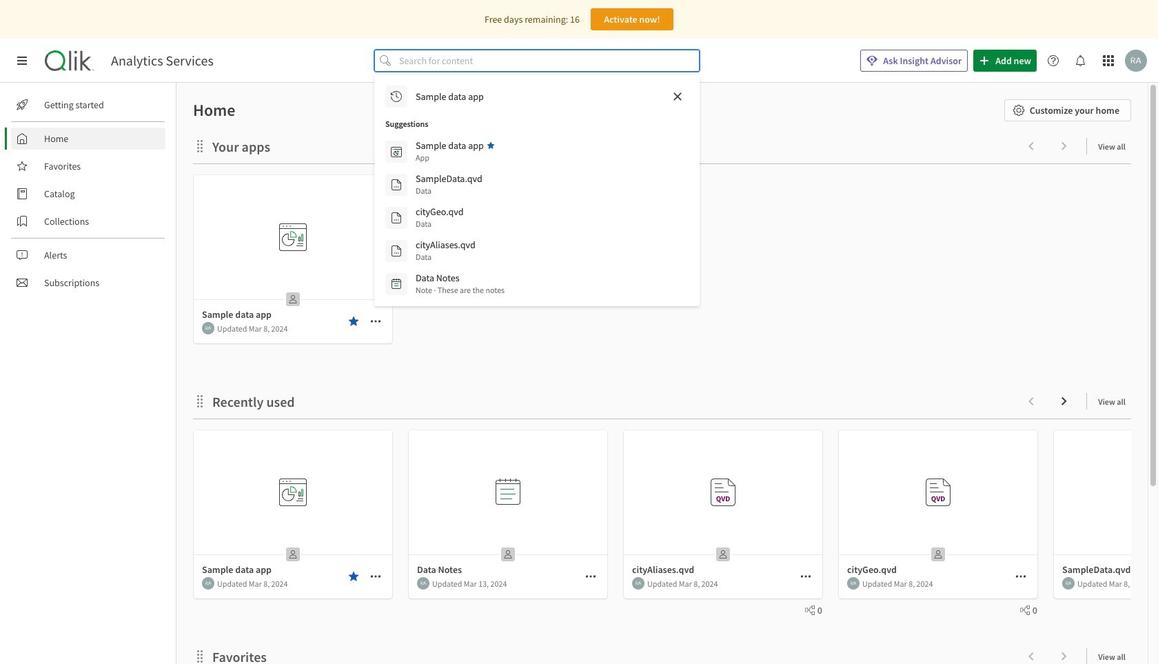 Task type: describe. For each thing, give the bounding box(es) containing it.
cityaliases.qvd element
[[416, 239, 476, 251]]

1 more actions image from the left
[[370, 571, 381, 582]]

navigation pane element
[[0, 88, 176, 299]]

remove from favorites image
[[348, 571, 359, 582]]

0 horizontal spatial more actions image
[[370, 316, 381, 327]]

0 vertical spatial move collection image
[[193, 394, 207, 408]]

1 vertical spatial ruby anderson image
[[202, 322, 214, 335]]

Search for content text field
[[397, 50, 700, 72]]

close sidebar menu image
[[17, 55, 28, 66]]

sample data app element
[[416, 139, 484, 152]]

analytics services element
[[111, 52, 214, 69]]

remove from favorites image
[[348, 316, 359, 327]]

2 vertical spatial ruby anderson image
[[632, 577, 645, 590]]



Task type: vqa. For each thing, say whether or not it's contained in the screenshot.
first Move collection image
yes



Task type: locate. For each thing, give the bounding box(es) containing it.
list box
[[380, 80, 695, 301]]

citygeo.qvd element
[[416, 206, 464, 218]]

2 horizontal spatial ruby anderson image
[[1126, 50, 1148, 72]]

main content
[[171, 83, 1159, 664]]

more actions image
[[370, 316, 381, 327], [586, 571, 597, 582], [1016, 571, 1027, 582]]

these are the notes element
[[416, 284, 505, 297]]

more actions image for third ruby anderson image from left
[[1016, 571, 1027, 582]]

move collection image
[[193, 394, 207, 408], [193, 649, 207, 663]]

1 ruby anderson image from the left
[[202, 577, 214, 590]]

2 ruby anderson image from the left
[[417, 577, 430, 590]]

0 horizontal spatial ruby anderson image
[[202, 322, 214, 335]]

0 horizontal spatial more actions image
[[370, 571, 381, 582]]

ruby anderson image
[[1126, 50, 1148, 72], [202, 322, 214, 335], [632, 577, 645, 590]]

data notes element
[[416, 272, 460, 284]]

0 vertical spatial ruby anderson image
[[1126, 50, 1148, 72]]

1 vertical spatial move collection image
[[193, 649, 207, 663]]

2 horizontal spatial more actions image
[[1016, 571, 1027, 582]]

4 ruby anderson image from the left
[[1063, 577, 1075, 590]]

ruby anderson element
[[202, 322, 214, 335], [202, 577, 214, 590], [417, 577, 430, 590], [632, 577, 645, 590], [848, 577, 860, 590], [1063, 577, 1075, 590]]

3 ruby anderson image from the left
[[848, 577, 860, 590]]

ruby anderson image
[[202, 577, 214, 590], [417, 577, 430, 590], [848, 577, 860, 590], [1063, 577, 1075, 590]]

2 more actions image from the left
[[801, 571, 812, 582]]

move collection image
[[193, 139, 207, 153]]

more actions image for 2nd ruby anderson image from the left
[[586, 571, 597, 582]]

more actions image
[[370, 571, 381, 582], [801, 571, 812, 582]]

1 horizontal spatial ruby anderson image
[[632, 577, 645, 590]]

1 horizontal spatial more actions image
[[801, 571, 812, 582]]

sampledata.qvd element
[[416, 172, 483, 185]]

1 horizontal spatial more actions image
[[586, 571, 597, 582]]



